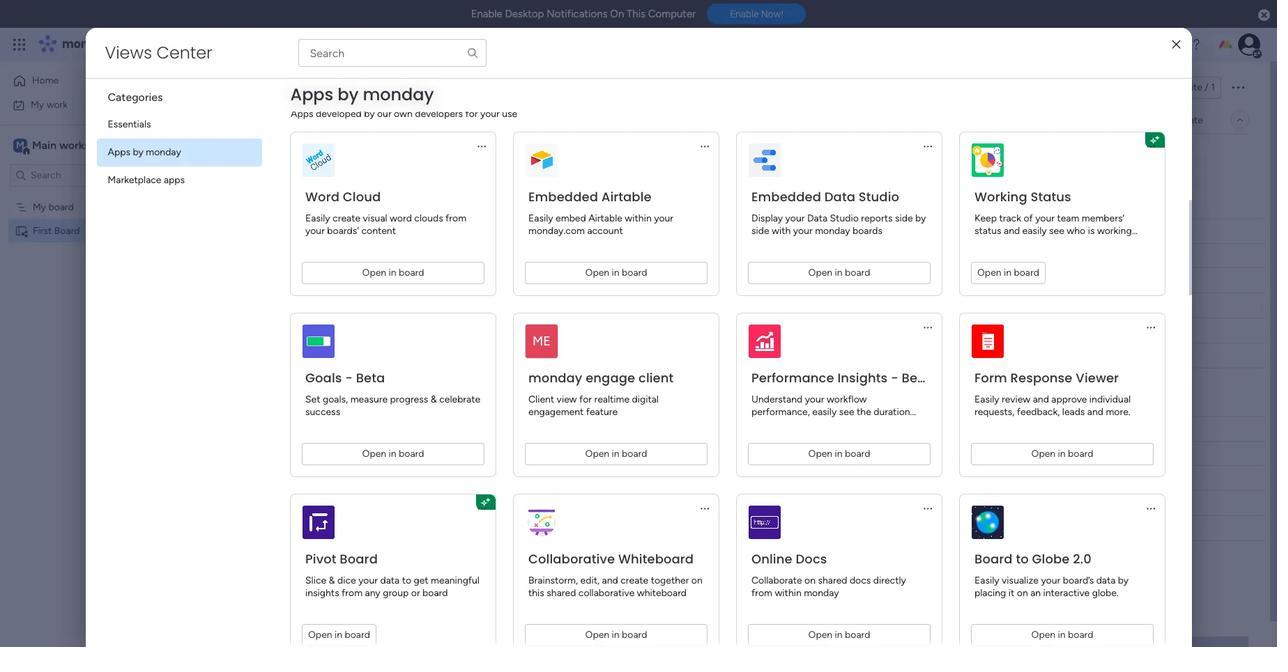 Task type: locate. For each thing, give the bounding box(es) containing it.
whiteboard
[[637, 588, 687, 600]]

activity
[[1087, 82, 1121, 93]]

my inside list box
[[33, 201, 46, 213]]

1 group title from the top
[[240, 195, 309, 213]]

board down boards
[[845, 267, 870, 279]]

for
[[465, 108, 478, 120], [579, 394, 592, 406]]

item left 3
[[264, 301, 284, 312]]

board to globe 2.0 easily visualize your board's data by placing it on an interactive globe.
[[975, 551, 1129, 600]]

1 18 from the top
[[694, 276, 703, 286]]

your inside word cloud easily create visual word clouds from your boards' content
[[305, 225, 325, 237]]

with
[[772, 225, 791, 237]]

from down collaborate
[[752, 588, 772, 600]]

- right "insights"
[[891, 370, 899, 387]]

help image
[[1190, 38, 1204, 52]]

studio up "reports"
[[859, 188, 899, 206]]

0 vertical spatial for
[[465, 108, 478, 120]]

0 horizontal spatial group
[[280, 572, 306, 584]]

in down performance insights - beta understand your workflow performance, easily see the duration tasks were "stuck" and how to improve on the right bottom of page
[[835, 448, 843, 460]]

0 horizontal spatial first
[[33, 225, 52, 237]]

0 vertical spatial my
[[31, 99, 44, 111]]

in down collaborative
[[612, 630, 619, 642]]

hidden columns image
[[550, 150, 572, 164]]

board
[[49, 201, 74, 213], [399, 267, 424, 279], [622, 267, 647, 279], [845, 267, 870, 279], [1014, 267, 1040, 279], [399, 448, 424, 460], [622, 448, 647, 460], [845, 448, 870, 460], [1068, 448, 1094, 460], [422, 588, 448, 600], [345, 630, 370, 642], [622, 630, 647, 642], [845, 630, 870, 642], [1068, 630, 1094, 642]]

enable inside button
[[730, 9, 759, 20]]

side
[[895, 213, 913, 225], [752, 225, 769, 237]]

2 nov from the top
[[706, 276, 723, 286]]

your inside apps by monday apps developed by our own developers for your use
[[480, 108, 500, 120]]

menu image for collaborative whiteboard
[[699, 504, 710, 515]]

0 vertical spatial apps by monday
[[291, 83, 434, 106]]

open in board button for easily
[[971, 444, 1154, 466]]

1 beta from the left
[[356, 370, 385, 387]]

now!
[[762, 9, 784, 20]]

1 vertical spatial date field
[[692, 422, 720, 437]]

open in board button
[[302, 262, 484, 285], [525, 262, 708, 285], [748, 262, 931, 285], [971, 262, 1046, 285], [302, 444, 484, 466], [525, 444, 708, 466], [748, 444, 931, 466], [971, 444, 1154, 466], [302, 625, 376, 647], [525, 625, 708, 647], [748, 625, 931, 647], [971, 625, 1154, 647]]

1 horizontal spatial shared
[[818, 575, 847, 587]]

1 vertical spatial group
[[383, 588, 409, 600]]

dapulse close image
[[1259, 8, 1271, 22]]

open in board button for edit,
[[525, 625, 708, 647]]

1 vertical spatial shareable board image
[[15, 224, 28, 237]]

0 horizontal spatial apps by monday
[[108, 146, 181, 158]]

see inside working status keep track of your team members' status and easily see who is working from where
[[1049, 225, 1065, 237]]

working status keep track of your team members' status and easily see who is working from where
[[975, 188, 1132, 250]]

1 vertical spatial date
[[696, 423, 717, 435]]

shareable board image
[[208, 80, 225, 96], [15, 224, 28, 237]]

open for client
[[585, 448, 609, 460]]

task
[[240, 151, 259, 163], [356, 225, 375, 236]]

data
[[825, 188, 855, 206], [807, 213, 828, 225]]

side right "reports"
[[895, 213, 913, 225]]

0 vertical spatial to
[[874, 419, 883, 431]]

data inside "board to globe 2.0 easily visualize your board's data by placing it on an interactive globe."
[[1097, 575, 1116, 587]]

open in board button for create
[[302, 262, 484, 285]]

item
[[264, 276, 284, 287], [264, 301, 284, 312], [264, 448, 284, 460], [264, 474, 284, 485]]

working
[[975, 188, 1028, 206], [580, 250, 616, 262]]

0 vertical spatial person
[[383, 151, 413, 163]]

status
[[975, 225, 1002, 237]]

3 nov from the top
[[705, 301, 722, 311]]

0 vertical spatial see
[[1049, 225, 1065, 237]]

apps by monday inside option
[[108, 146, 181, 158]]

easily up requests,
[[975, 394, 1000, 406]]

in down feature
[[612, 448, 619, 460]]

board down digital
[[622, 448, 647, 460]]

4 item from the top
[[264, 474, 284, 485]]

1 vertical spatial 18
[[694, 474, 703, 484]]

1 vertical spatial for
[[579, 394, 592, 406]]

open in board button for on
[[748, 625, 931, 647]]

date field left tasks on the right of page
[[692, 422, 720, 437]]

easily down of
[[1023, 225, 1047, 237]]

1 vertical spatial group title
[[240, 393, 309, 411]]

board up dice
[[340, 551, 378, 568]]

shared down brainstorm,
[[547, 588, 576, 600]]

menu image
[[1146, 141, 1157, 152], [1146, 322, 1157, 333], [699, 504, 710, 515], [922, 504, 934, 515], [1146, 504, 1157, 515]]

1 embedded from the left
[[528, 188, 598, 206]]

date field up 19 nov
[[692, 224, 720, 239]]

person
[[383, 151, 413, 163], [511, 225, 540, 237], [511, 423, 540, 435]]

1 horizontal spatial beta
[[902, 370, 931, 387]]

1 vertical spatial working
[[580, 250, 616, 262]]

4
[[286, 448, 292, 460]]

in down online docs collaborate on shared docs directly from within monday on the bottom of the page
[[835, 630, 843, 642]]

open down content
[[362, 267, 386, 279]]

board for online docs
[[845, 630, 870, 642]]

by inside embedded data studio display your data studio reports side by side with your monday boards
[[915, 213, 926, 225]]

0 vertical spatial group title field
[[236, 195, 313, 213]]

2 title from the top
[[283, 393, 309, 411]]

1 nov from the top
[[705, 251, 722, 262]]

menu image
[[476, 141, 487, 152], [699, 141, 710, 152], [922, 141, 934, 152], [922, 322, 934, 333], [476, 504, 487, 515]]

and inside performance insights - beta understand your workflow performance, easily see the duration tasks were "stuck" and how to improve
[[834, 419, 851, 431]]

it inside "board to globe 2.0 easily visualize your board's data by placing it on an interactive globe."
[[1009, 588, 1015, 600]]

easily down word
[[305, 213, 330, 225]]

2 18 nov from the top
[[694, 474, 723, 484]]

in down insights
[[334, 630, 342, 642]]

enable left 'desktop'
[[471, 8, 503, 20]]

1 vertical spatial side
[[752, 225, 769, 237]]

board for word cloud
[[399, 267, 424, 279]]

2 18 from the top
[[694, 474, 703, 484]]

from inside online docs collaborate on shared docs directly from within monday
[[752, 588, 772, 600]]

open in board button for &
[[302, 625, 376, 647]]

0 horizontal spatial work
[[46, 99, 68, 111]]

1 vertical spatial status
[[594, 225, 623, 237]]

open in board button down the how
[[748, 444, 931, 466]]

create up whiteboard on the bottom of page
[[621, 575, 648, 587]]

categories heading
[[97, 79, 262, 111]]

enable
[[471, 8, 503, 20], [730, 9, 759, 20]]

0 vertical spatial &
[[431, 394, 437, 406]]

1 date from the top
[[696, 225, 717, 237]]

1 horizontal spatial -
[[891, 370, 899, 387]]

1 title from the top
[[283, 195, 309, 213]]

for inside monday engage client client view for realtime digital engagement feature
[[579, 394, 592, 406]]

from inside pivot board slice & dice your data to get meaningful insights from any group or board
[[342, 588, 362, 600]]

new task
[[217, 151, 259, 163]]

open in board button down content
[[302, 262, 484, 285]]

status up team
[[1031, 188, 1072, 206]]

easily
[[305, 213, 330, 225], [528, 213, 553, 225], [975, 394, 1000, 406], [975, 575, 1000, 587]]

0 vertical spatial title
[[283, 195, 309, 213]]

working inside working status keep track of your team members' status and easily see who is working from where
[[975, 188, 1028, 206]]

open in board down insights
[[308, 630, 370, 642]]

board's
[[1063, 575, 1094, 587]]

open in board button down docs
[[748, 625, 931, 647]]

0 horizontal spatial enable
[[471, 8, 503, 20]]

in down content
[[389, 267, 396, 279]]

board inside pivot board slice & dice your data to get meaningful insights from any group or board
[[340, 551, 378, 568]]

title down the v2 search image
[[283, 195, 309, 213]]

open down working on it
[[585, 267, 609, 279]]

open down "feedback,"
[[1032, 448, 1056, 460]]

1 horizontal spatial side
[[895, 213, 913, 225]]

collaborative
[[578, 588, 635, 600]]

developed
[[316, 108, 361, 120]]

0 horizontal spatial for
[[465, 108, 478, 120]]

it down embedded airtable easily embed airtable within your monday.com account
[[632, 250, 638, 262]]

0 vertical spatial date
[[696, 225, 717, 237]]

1 vertical spatial group title field
[[236, 393, 313, 412]]

1 horizontal spatial first
[[232, 72, 276, 103]]

airtable
[[601, 188, 652, 206], [588, 213, 622, 225]]

0 vertical spatial first
[[232, 72, 276, 103]]

18
[[694, 276, 703, 286], [694, 474, 703, 484]]

0 vertical spatial first board
[[232, 72, 347, 103]]

0 vertical spatial 16 nov
[[694, 301, 722, 311]]

for inside apps by monday apps developed by our own developers for your use
[[465, 108, 478, 120]]

1 group title field from the top
[[236, 195, 313, 213]]

easily inside word cloud easily create visual word clouds from your boards' content
[[305, 213, 330, 225]]

working down account
[[580, 250, 616, 262]]

0 vertical spatial status
[[1031, 188, 1072, 206]]

beta inside goals - beta set goals, measure progress & celebrate success
[[356, 370, 385, 387]]

0 vertical spatial group title
[[240, 195, 309, 213]]

enable left now!
[[730, 9, 759, 20]]

1 vertical spatial first board
[[33, 225, 80, 237]]

visualize
[[1002, 575, 1039, 587]]

1 18 nov from the top
[[694, 276, 723, 286]]

show board description image
[[357, 81, 373, 95]]

1 vertical spatial 18 nov
[[694, 474, 723, 484]]

Group Title field
[[236, 195, 313, 213], [236, 393, 313, 412]]

jacob simon image
[[1239, 33, 1261, 56]]

1 vertical spatial to
[[1016, 551, 1029, 568]]

my down search in workspace field
[[33, 201, 46, 213]]

embedded inside embedded airtable easily embed airtable within your monday.com account
[[528, 188, 598, 206]]

1 group from the top
[[240, 195, 279, 213]]

person field left embed
[[507, 224, 544, 239]]

open for &
[[308, 630, 332, 642]]

to up visualize
[[1016, 551, 1029, 568]]

1 vertical spatial easily
[[812, 407, 837, 418]]

work inside button
[[46, 99, 68, 111]]

response
[[1011, 370, 1073, 387]]

open in board button down boards
[[748, 262, 931, 285]]

docs
[[850, 575, 871, 587]]

from down dice
[[342, 588, 362, 600]]

this
[[528, 588, 544, 600]]

done
[[597, 275, 620, 287]]

board
[[281, 72, 347, 103], [54, 225, 80, 237], [340, 551, 378, 568], [975, 551, 1013, 568]]

group title field up item 4
[[236, 393, 313, 412]]

None search field
[[298, 39, 487, 67]]

insights
[[838, 370, 888, 387]]

from right clouds
[[445, 213, 466, 225]]

menu image for online docs
[[922, 504, 934, 515]]

0 vertical spatial shareable board image
[[208, 80, 225, 96]]

1 vertical spatial airtable
[[588, 213, 622, 225]]

0 horizontal spatial easily
[[812, 407, 837, 418]]

your up any
[[358, 575, 378, 587]]

open down embedded data studio display your data studio reports side by side with your monday boards
[[808, 267, 833, 279]]

in down "progress"
[[389, 448, 396, 460]]

and down individual
[[1088, 407, 1104, 418]]

group left 'set'
[[240, 393, 279, 411]]

your right of
[[1036, 213, 1055, 225]]

0 vertical spatial 16
[[694, 301, 703, 311]]

item for item 2
[[264, 276, 284, 287]]

1 horizontal spatial within
[[775, 588, 802, 600]]

your up "stuck"
[[805, 394, 824, 406]]

group title down the v2 search image
[[240, 195, 309, 213]]

1 horizontal spatial status
[[1031, 188, 1072, 206]]

2 date from the top
[[696, 423, 717, 435]]

board for performance insights - beta
[[845, 448, 870, 460]]

form
[[975, 370, 1007, 387]]

working for status
[[975, 188, 1028, 206]]

1 horizontal spatial working
[[975, 188, 1028, 206]]

0 horizontal spatial beta
[[356, 370, 385, 387]]

0 vertical spatial it
[[632, 250, 638, 262]]

open in board for create
[[362, 267, 424, 279]]

open for track
[[978, 267, 1002, 279]]

word cloud easily create visual word clouds from your boards' content
[[305, 188, 466, 237]]

insights
[[305, 588, 339, 600]]

open in board button down insights
[[302, 625, 376, 647]]

group down new task button at the left of page
[[240, 195, 279, 213]]

1 horizontal spatial for
[[579, 394, 592, 406]]

date up 19 nov
[[696, 225, 717, 237]]

board down interactive
[[1068, 630, 1094, 642]]

0 vertical spatial task
[[240, 151, 259, 163]]

1 - from the left
[[345, 370, 353, 387]]

and left the how
[[834, 419, 851, 431]]

list box
[[0, 193, 178, 431]]

0 horizontal spatial -
[[345, 370, 353, 387]]

docs
[[796, 551, 827, 568]]

easily inside embedded airtable easily embed airtable within your monday.com account
[[528, 213, 553, 225]]

menu image for embedded airtable
[[699, 141, 710, 152]]

my down the home
[[31, 99, 44, 111]]

0 vertical spatial group
[[280, 572, 306, 584]]

embedded data studio display your data studio reports side by side with your monday boards
[[752, 188, 926, 237]]

team
[[1057, 213, 1080, 225]]

2 item from the top
[[264, 301, 284, 312]]

5 nov from the top
[[706, 474, 723, 484]]

open in board down the where
[[978, 267, 1040, 279]]

open for easily
[[1032, 448, 1056, 460]]

group title field down the v2 search image
[[236, 195, 313, 213]]

0 vertical spatial person field
[[507, 224, 544, 239]]

task inside button
[[240, 151, 259, 163]]

group left 'or'
[[383, 588, 409, 600]]

beta inside performance insights - beta understand your workflow performance, easily see the duration tasks were "stuck" and how to improve
[[902, 370, 931, 387]]

your
[[480, 108, 500, 120], [654, 213, 673, 225], [785, 213, 805, 225], [1036, 213, 1055, 225], [305, 225, 325, 237], [793, 225, 813, 237], [805, 394, 824, 406], [358, 575, 378, 587], [1041, 575, 1061, 587]]

open in board button for display
[[748, 262, 931, 285]]

and inside collaborative whiteboard brainstorm, edit, and create together on this shared collaborative whiteboard
[[602, 575, 618, 587]]

display
[[752, 213, 783, 225]]

monday inside apps by monday apps developed by our own developers for your use
[[363, 84, 434, 107]]

goals
[[305, 370, 342, 387]]

1 horizontal spatial data
[[1097, 575, 1116, 587]]

- right goals
[[345, 370, 353, 387]]

1 horizontal spatial to
[[874, 419, 883, 431]]

dapulse x slim image
[[1173, 39, 1181, 50]]

nov
[[705, 251, 722, 262], [706, 276, 723, 286], [705, 301, 722, 311], [705, 450, 722, 460], [706, 474, 723, 484]]

feedback,
[[1017, 407, 1060, 418]]

Search field
[[312, 147, 353, 167]]

performance
[[752, 370, 834, 387]]

0 vertical spatial within
[[625, 213, 652, 225]]

in down embedded data studio display your data studio reports side by side with your monday boards
[[835, 267, 843, 279]]

2 group from the top
[[240, 393, 279, 411]]

option
[[0, 195, 178, 197]]

from
[[445, 213, 466, 225], [975, 238, 996, 250], [342, 588, 362, 600], [752, 588, 772, 600]]

1 vertical spatial apps by monday
[[108, 146, 181, 158]]

0 vertical spatial working
[[975, 188, 1028, 206]]

apps by monday up our
[[291, 83, 434, 106]]

board up visualize
[[975, 551, 1013, 568]]

nov for item 3
[[705, 301, 722, 311]]

1 image
[[1074, 29, 1087, 44]]

easily up "stuck"
[[812, 407, 837, 418]]

item left 2
[[264, 276, 284, 287]]

open in board button for beta
[[748, 444, 931, 466]]

menu image for word cloud
[[476, 141, 487, 152]]

open in board for set
[[362, 448, 424, 460]]

board for form response viewer
[[1068, 448, 1094, 460]]

m
[[16, 139, 24, 151]]

board for collaborative whiteboard
[[622, 630, 647, 642]]

1 vertical spatial shared
[[547, 588, 576, 600]]

easily inside performance insights - beta understand your workflow performance, easily see the duration tasks were "stuck" and how to improve
[[812, 407, 837, 418]]

beta up measure
[[356, 370, 385, 387]]

open in board
[[362, 267, 424, 279], [585, 267, 647, 279], [808, 267, 870, 279], [978, 267, 1040, 279], [362, 448, 424, 460], [585, 448, 647, 460], [808, 448, 870, 460], [1032, 448, 1094, 460], [308, 630, 370, 642], [585, 630, 647, 642], [808, 630, 870, 642], [1032, 630, 1094, 642]]

open in board down content
[[362, 267, 424, 279]]

open for display
[[808, 267, 833, 279]]

19
[[694, 251, 703, 262]]

2 group title from the top
[[240, 393, 309, 411]]

use
[[502, 108, 517, 120]]

first inside list box
[[33, 225, 52, 237]]

studio up boards
[[830, 213, 859, 225]]

Date field
[[692, 224, 720, 239], [692, 422, 720, 437]]

arrow down image
[[475, 149, 492, 165]]

1 horizontal spatial it
[[1009, 588, 1015, 600]]

Search in workspace field
[[29, 167, 116, 183]]

this
[[627, 8, 646, 20]]

group for date
[[240, 393, 279, 411]]

create inside word cloud easily create visual word clouds from your boards' content
[[332, 213, 360, 225]]

open for create
[[362, 267, 386, 279]]

engage
[[586, 370, 635, 387]]

shared
[[818, 575, 847, 587], [547, 588, 576, 600]]

board for embedded airtable
[[622, 267, 647, 279]]

First Board field
[[228, 72, 350, 103]]

monday inside online docs collaborate on shared docs directly from within monday
[[804, 588, 839, 600]]

0 vertical spatial shared
[[818, 575, 847, 587]]

1 vertical spatial see
[[839, 407, 854, 418]]

-
[[345, 370, 353, 387], [891, 370, 899, 387]]

work for my
[[46, 99, 68, 111]]

in for easily
[[1058, 448, 1066, 460]]

apps
[[164, 174, 185, 186]]

board down docs
[[845, 630, 870, 642]]

3 item from the top
[[264, 448, 284, 460]]

viewer
[[1076, 370, 1119, 387]]

title down goals
[[283, 393, 309, 411]]

easily up placing
[[975, 575, 1000, 587]]

account
[[587, 225, 623, 237]]

2 group title field from the top
[[236, 393, 313, 412]]

0 horizontal spatial it
[[632, 250, 638, 262]]

board for working status
[[1014, 267, 1040, 279]]

board down leads
[[1068, 448, 1094, 460]]

open down "stuck"
[[808, 448, 833, 460]]

0 vertical spatial 18
[[694, 276, 703, 286]]

Person field
[[507, 224, 544, 239], [507, 422, 544, 437]]

and up the where
[[1004, 225, 1020, 237]]

0 horizontal spatial shareable board image
[[15, 224, 28, 237]]

status up working on it
[[594, 225, 623, 237]]

0 horizontal spatial create
[[332, 213, 360, 225]]

on right together
[[691, 575, 703, 587]]

enable for enable now!
[[730, 9, 759, 20]]

1 horizontal spatial easily
[[1023, 225, 1047, 237]]

open in board for display
[[808, 267, 870, 279]]

2 vertical spatial to
[[402, 575, 411, 587]]

0 horizontal spatial working
[[580, 250, 616, 262]]

embedded inside embedded data studio display your data studio reports side by side with your monday boards
[[752, 188, 821, 206]]

0 horizontal spatial embedded
[[528, 188, 598, 206]]

0 vertical spatial 18 nov
[[694, 276, 723, 286]]

0 horizontal spatial task
[[240, 151, 259, 163]]

2 date field from the top
[[692, 422, 720, 437]]

work
[[113, 36, 138, 52], [46, 99, 68, 111]]

embedded up display
[[752, 188, 821, 206]]

open in board button down status field
[[525, 262, 708, 285]]

2 data from the left
[[1097, 575, 1116, 587]]

management
[[141, 36, 217, 52]]

open down the where
[[978, 267, 1002, 279]]

on inside collaborative whiteboard brainstorm, edit, and create together on this shared collaborative whiteboard
[[691, 575, 703, 587]]

1 horizontal spatial create
[[621, 575, 648, 587]]

in for beta
[[835, 448, 843, 460]]

board down the where
[[1014, 267, 1040, 279]]

board inside "board to globe 2.0 easily visualize your board's data by placing it on an interactive globe."
[[975, 551, 1013, 568]]

in for track
[[1004, 267, 1012, 279]]

1 date field from the top
[[692, 224, 720, 239]]

board for board to globe 2.0
[[1068, 630, 1094, 642]]

18 nov for item 2
[[694, 276, 723, 286]]

0 horizontal spatial status
[[594, 225, 623, 237]]

1 horizontal spatial see
[[1049, 225, 1065, 237]]

0 vertical spatial easily
[[1023, 225, 1047, 237]]

18 nov for item 5
[[694, 474, 723, 484]]

1 vertical spatial first
[[33, 225, 52, 237]]

0 vertical spatial studio
[[859, 188, 899, 206]]

& right "progress"
[[431, 394, 437, 406]]

2 - from the left
[[891, 370, 899, 387]]

group title for person
[[240, 195, 309, 213]]

first board down my board
[[33, 225, 80, 237]]

1 vertical spatial person field
[[507, 422, 544, 437]]

1 vertical spatial task
[[356, 225, 375, 236]]

your inside working status keep track of your team members' status and easily see who is working from where
[[1036, 213, 1055, 225]]

1 vertical spatial person
[[511, 225, 540, 237]]

2 16 nov from the top
[[694, 450, 722, 460]]

to inside "board to globe 2.0 easily visualize your board's data by placing it on an interactive globe."
[[1016, 551, 1029, 568]]

workspace
[[59, 138, 114, 152]]

by inside option
[[133, 146, 144, 158]]

easily inside working status keep track of your team members' status and easily see who is working from where
[[1023, 225, 1047, 237]]

in down the where
[[1004, 267, 1012, 279]]

collaborative whiteboard brainstorm, edit, and create together on this shared collaborative whiteboard
[[528, 551, 703, 600]]

person inside popup button
[[383, 151, 413, 163]]

on down visualize
[[1017, 588, 1028, 600]]

shared left docs
[[818, 575, 847, 587]]

1 data from the left
[[380, 575, 399, 587]]

see inside performance insights - beta understand your workflow performance, easily see the duration tasks were "stuck" and how to improve
[[839, 407, 854, 418]]

1 item from the top
[[264, 276, 284, 287]]

get
[[414, 575, 428, 587]]

open in board button down the where
[[971, 262, 1046, 285]]

in for embed
[[612, 267, 619, 279]]

progress
[[390, 394, 428, 406]]

board down the get
[[422, 588, 448, 600]]

2
[[286, 276, 291, 287]]

create inside collaborative whiteboard brainstorm, edit, and create together on this shared collaborative whiteboard
[[621, 575, 648, 587]]

task right new on the top of page
[[240, 151, 259, 163]]

open in board button down leads
[[971, 444, 1154, 466]]

open in board down leads
[[1032, 448, 1094, 460]]

2 beta from the left
[[902, 370, 931, 387]]

1 vertical spatial 16 nov
[[694, 450, 722, 460]]

date left tasks on the right of page
[[696, 423, 717, 435]]

1 vertical spatial 16
[[694, 450, 703, 460]]

2 embedded from the left
[[752, 188, 821, 206]]

0 horizontal spatial first board
[[33, 225, 80, 237]]

1 vertical spatial create
[[621, 575, 648, 587]]

boards'
[[327, 225, 359, 237]]

my inside button
[[31, 99, 44, 111]]

0 horizontal spatial &
[[329, 575, 335, 587]]

0 vertical spatial side
[[895, 213, 913, 225]]

Status field
[[591, 224, 626, 239]]

group inside the add new group button
[[280, 572, 306, 584]]

1 vertical spatial my
[[33, 201, 46, 213]]

1 vertical spatial it
[[1009, 588, 1015, 600]]

board down any
[[345, 630, 370, 642]]

0 vertical spatial create
[[332, 213, 360, 225]]

open down an
[[1032, 630, 1056, 642]]

data up any
[[380, 575, 399, 587]]

0 horizontal spatial data
[[380, 575, 399, 587]]

18 for item 2
[[694, 276, 703, 286]]

2 16 from the top
[[694, 450, 703, 460]]

of
[[1024, 213, 1033, 225]]

beta up duration
[[902, 370, 931, 387]]

group for person
[[240, 195, 279, 213]]

monday work management
[[62, 36, 217, 52]]

activity button
[[1081, 77, 1147, 99]]

and up collaborative
[[602, 575, 618, 587]]

on
[[618, 250, 629, 262], [691, 575, 703, 587], [805, 575, 816, 587], [1017, 588, 1028, 600]]

open in board button for track
[[971, 262, 1046, 285]]

0 vertical spatial work
[[113, 36, 138, 52]]

first
[[232, 72, 276, 103], [33, 225, 52, 237]]

group title field for date
[[236, 393, 313, 412]]

invite / 1 button
[[1153, 77, 1222, 99]]

open down measure
[[362, 448, 386, 460]]

"stuck"
[[800, 419, 832, 431]]

your up interactive
[[1041, 575, 1061, 587]]



Task type: describe. For each thing, give the bounding box(es) containing it.
item 5
[[264, 474, 292, 485]]

my board
[[33, 201, 74, 213]]

& inside pivot board slice & dice your data to get meaningful insights from any group or board
[[329, 575, 335, 587]]

open in board button for client
[[525, 444, 708, 466]]

open for embed
[[585, 267, 609, 279]]

open in board for track
[[978, 267, 1040, 279]]

your inside embedded airtable easily embed airtable within your monday.com account
[[654, 213, 673, 225]]

search image
[[466, 47, 479, 59]]

open for set
[[362, 448, 386, 460]]

who
[[1067, 225, 1086, 237]]

- inside performance insights - beta understand your workflow performance, easily see the duration tasks were "stuck" and how to improve
[[891, 370, 899, 387]]

item for item 5
[[264, 474, 284, 485]]

open in board for beta
[[808, 448, 870, 460]]

me
[[532, 334, 551, 349]]

meaningful
[[431, 575, 479, 587]]

monday inside monday engage client client view for realtime digital engagement feature
[[528, 370, 582, 387]]

open for beta
[[808, 448, 833, 460]]

or
[[411, 588, 420, 600]]

measure
[[350, 394, 388, 406]]

approve
[[1052, 394, 1087, 406]]

leads
[[1062, 407, 1085, 418]]

item 4
[[264, 448, 292, 460]]

menu image for form response viewer
[[1146, 322, 1157, 333]]

open for edit,
[[585, 630, 609, 642]]

1 person field from the top
[[507, 224, 544, 239]]

in for 2.0
[[1058, 630, 1066, 642]]

marketplace
[[108, 174, 161, 186]]

workspace image
[[13, 138, 27, 153]]

status inside status field
[[594, 225, 623, 237]]

0 vertical spatial data
[[825, 188, 855, 206]]

marketplace apps option
[[97, 167, 262, 195]]

keep
[[975, 213, 997, 225]]

within inside online docs collaborate on shared docs directly from within monday
[[775, 588, 802, 600]]

board up add view icon
[[281, 72, 347, 103]]

an
[[1031, 588, 1041, 600]]

my for my board
[[33, 201, 46, 213]]

1 16 nov from the top
[[694, 301, 722, 311]]

open in board for 2.0
[[1032, 630, 1094, 642]]

1 horizontal spatial shareable board image
[[208, 80, 225, 96]]

Search for a column type search field
[[298, 39, 487, 67]]

search everything image
[[1159, 38, 1173, 52]]

your right with
[[793, 225, 813, 237]]

my work button
[[8, 94, 150, 116]]

embedded for embedded airtable
[[528, 188, 598, 206]]

celebrate
[[439, 394, 480, 406]]

3
[[286, 301, 291, 312]]

1 vertical spatial studio
[[830, 213, 859, 225]]

the
[[857, 407, 871, 418]]

1 horizontal spatial task
[[356, 225, 375, 236]]

1 horizontal spatial first board
[[232, 72, 347, 103]]

our
[[377, 108, 391, 120]]

main
[[32, 138, 57, 152]]

18 for item 5
[[694, 474, 703, 484]]

home button
[[8, 70, 150, 92]]

working
[[1097, 225, 1132, 237]]

easily inside form response viewer easily review and approve individual requests, feedback, leads and more.
[[975, 394, 1000, 406]]

item for item 3
[[264, 301, 284, 312]]

data inside pivot board slice & dice your data to get meaningful insights from any group or board
[[380, 575, 399, 587]]

0 vertical spatial airtable
[[601, 188, 652, 206]]

from inside working status keep track of your team members' status and easily see who is working from where
[[975, 238, 996, 250]]

apps by monday option
[[97, 139, 262, 167]]

open for 2.0
[[1032, 630, 1056, 642]]

visual
[[363, 213, 387, 225]]

status inside working status keep track of your team members' status and easily see who is working from where
[[1031, 188, 1072, 206]]

work for monday
[[113, 36, 138, 52]]

open in board for easily
[[1032, 448, 1094, 460]]

within inside embedded airtable easily embed airtable within your monday.com account
[[625, 213, 652, 225]]

1 horizontal spatial apps by monday
[[291, 83, 434, 106]]

developers
[[415, 108, 463, 120]]

/
[[1205, 82, 1209, 93]]

title for date
[[283, 393, 309, 411]]

board for embedded data studio
[[845, 267, 870, 279]]

embedded airtable easily embed airtable within your monday.com account
[[528, 188, 673, 237]]

monday inside option
[[146, 146, 181, 158]]

on inside online docs collaborate on shared docs directly from within monday
[[805, 575, 816, 587]]

easily inside "board to globe 2.0 easily visualize your board's data by placing it on an interactive globe."
[[975, 575, 1000, 587]]

1 vertical spatial data
[[807, 213, 828, 225]]

were
[[776, 419, 798, 431]]

4 nov from the top
[[705, 450, 722, 460]]

globe.
[[1092, 588, 1119, 600]]

item for item 4
[[264, 448, 284, 460]]

content
[[361, 225, 396, 237]]

client
[[528, 394, 554, 406]]

& inside goals - beta set goals, measure progress & celebrate success
[[431, 394, 437, 406]]

v2 search image
[[301, 149, 312, 165]]

from inside word cloud easily create visual word clouds from your boards' content
[[445, 213, 466, 225]]

group inside pivot board slice & dice your data to get meaningful insights from any group or board
[[383, 588, 409, 600]]

word
[[390, 213, 412, 225]]

performance insights - beta understand your workflow performance, easily see the duration tasks were "stuck" and how to improve
[[752, 370, 931, 431]]

board for goals - beta
[[399, 448, 424, 460]]

select product image
[[13, 38, 27, 52]]

clouds
[[414, 213, 443, 225]]

goals - beta set goals, measure progress & celebrate success
[[305, 370, 480, 418]]

online docs collaborate on shared docs directly from within monday
[[752, 551, 906, 600]]

nov for item 5
[[706, 474, 723, 484]]

whiteboard
[[618, 551, 694, 568]]

views center
[[105, 41, 213, 64]]

monday inside embedded data studio display your data studio reports side by side with your monday boards
[[815, 225, 850, 237]]

to inside performance insights - beta understand your workflow performance, easily see the duration tasks were "stuck" and how to improve
[[874, 419, 883, 431]]

open in board for edit,
[[585, 630, 647, 642]]

edit,
[[580, 575, 600, 587]]

home
[[32, 75, 59, 86]]

add view image
[[298, 115, 304, 125]]

1
[[1212, 82, 1216, 93]]

menu image for performance insights - beta
[[922, 322, 934, 333]]

invite
[[1179, 82, 1203, 93]]

enable for enable desktop notifications on this computer
[[471, 8, 503, 20]]

board inside list box
[[49, 201, 74, 213]]

desktop
[[505, 8, 544, 20]]

to inside pivot board slice & dice your data to get meaningful insights from any group or board
[[402, 575, 411, 587]]

invite / 1
[[1179, 82, 1216, 93]]

collaborative
[[528, 551, 615, 568]]

open in board button for 2.0
[[971, 625, 1154, 647]]

pivot
[[305, 551, 336, 568]]

collaborate
[[752, 575, 802, 587]]

person button
[[361, 146, 422, 168]]

board inside pivot board slice & dice your data to get meaningful insights from any group or board
[[422, 588, 448, 600]]

set
[[305, 394, 320, 406]]

view
[[557, 394, 577, 406]]

group title field for person
[[236, 195, 313, 213]]

members'
[[1082, 213, 1125, 225]]

my work
[[31, 99, 68, 111]]

title for person
[[283, 195, 309, 213]]

in for edit,
[[612, 630, 619, 642]]

in for &
[[334, 630, 342, 642]]

monday.com
[[528, 225, 585, 237]]

2 person field from the top
[[507, 422, 544, 437]]

open in board button for set
[[302, 444, 484, 466]]

group title for date
[[240, 393, 309, 411]]

and up "feedback,"
[[1033, 394, 1049, 406]]

where
[[998, 238, 1025, 250]]

feature
[[586, 407, 618, 418]]

workspace selection element
[[13, 137, 116, 155]]

new
[[217, 151, 237, 163]]

categories list box
[[97, 79, 273, 195]]

19 nov
[[694, 251, 722, 262]]

improve
[[886, 419, 921, 431]]

marketplace apps
[[108, 174, 185, 186]]

item 2
[[264, 276, 291, 287]]

on inside "board to globe 2.0 easily visualize your board's data by placing it on an interactive globe."
[[1017, 588, 1028, 600]]

online
[[752, 551, 792, 568]]

board inside list box
[[54, 225, 80, 237]]

performance,
[[752, 407, 810, 418]]

in for create
[[389, 267, 396, 279]]

apps inside option
[[108, 146, 130, 158]]

open in board for client
[[585, 448, 647, 460]]

5
[[286, 474, 292, 485]]

own
[[394, 108, 412, 120]]

center
[[157, 41, 213, 64]]

shared inside collaborative whiteboard brainstorm, edit, and create together on this shared collaborative whiteboard
[[547, 588, 576, 600]]

open in board button for embed
[[525, 262, 708, 285]]

your inside performance insights - beta understand your workflow performance, easily see the duration tasks were "stuck" and how to improve
[[805, 394, 824, 406]]

your up with
[[785, 213, 805, 225]]

shared inside online docs collaborate on shared docs directly from within monday
[[818, 575, 847, 587]]

enable desktop notifications on this computer
[[471, 8, 696, 20]]

track
[[999, 213, 1021, 225]]

goals,
[[323, 394, 348, 406]]

menu image for embedded data studio
[[922, 141, 934, 152]]

menu image for board to globe 2.0
[[1146, 504, 1157, 515]]

your inside pivot board slice & dice your data to get meaningful insights from any group or board
[[358, 575, 378, 587]]

computer
[[649, 8, 696, 20]]

realtime
[[594, 394, 630, 406]]

0 horizontal spatial side
[[752, 225, 769, 237]]

open in board for on
[[808, 630, 870, 642]]

my for my work
[[31, 99, 44, 111]]

your inside "board to globe 2.0 easily visualize your board's data by placing it on an interactive globe."
[[1041, 575, 1061, 587]]

embed
[[556, 213, 586, 225]]

by inside "board to globe 2.0 easily visualize your board's data by placing it on an interactive globe."
[[1118, 575, 1129, 587]]

add
[[239, 572, 257, 584]]

in for set
[[389, 448, 396, 460]]

add to favorites image
[[380, 81, 394, 95]]

individual
[[1090, 394, 1131, 406]]

in for display
[[835, 267, 843, 279]]

sort button
[[496, 146, 545, 168]]

open in board for embed
[[585, 267, 647, 279]]

form response viewer easily review and approve individual requests, feedback, leads and more.
[[975, 370, 1131, 418]]

any
[[365, 588, 380, 600]]

monday engage client client view for realtime digital engagement feature
[[528, 370, 674, 418]]

list box containing my board
[[0, 193, 178, 431]]

open in board for &
[[308, 630, 370, 642]]

client
[[639, 370, 674, 387]]

- inside goals - beta set goals, measure progress & celebrate success
[[345, 370, 353, 387]]

1 16 from the top
[[694, 301, 703, 311]]

2 vertical spatial person
[[511, 423, 540, 435]]

filter button
[[426, 146, 492, 168]]

in for client
[[612, 448, 619, 460]]

shareable board image inside list box
[[15, 224, 28, 237]]

tasks
[[752, 419, 774, 431]]

collapse board header image
[[1235, 114, 1246, 126]]

open for on
[[808, 630, 833, 642]]

requests,
[[975, 407, 1015, 418]]

board for monday engage client
[[622, 448, 647, 460]]

board for pivot board
[[345, 630, 370, 642]]

and inside working status keep track of your team members' status and easily see who is working from where
[[1004, 225, 1020, 237]]

embedded for embedded data studio
[[752, 188, 821, 206]]

first board inside list box
[[33, 225, 80, 237]]

in for on
[[835, 630, 843, 642]]

nov for item 2
[[706, 276, 723, 286]]

working for on
[[580, 250, 616, 262]]

2.0
[[1073, 551, 1092, 568]]

essentials option
[[97, 111, 262, 139]]

on up done
[[618, 250, 629, 262]]

automate
[[1160, 114, 1204, 126]]



Task type: vqa. For each thing, say whether or not it's contained in the screenshot.
Help center Learn and get support
no



